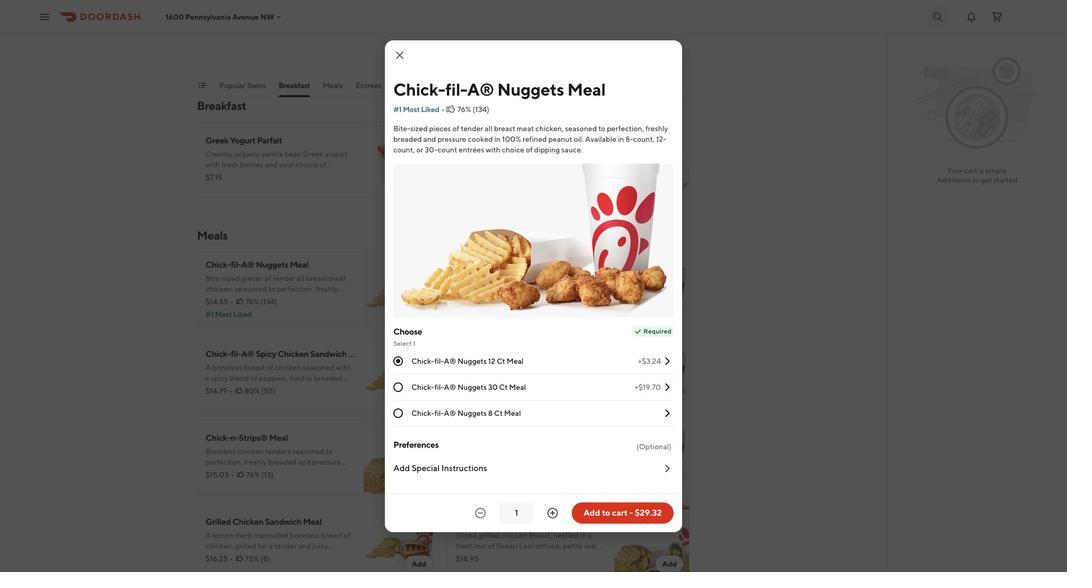 Task type: vqa. For each thing, say whether or not it's contained in the screenshot.
fit within the '$1.75 Dannon Light & Fit Fat Free Playful Peach Yogurt(5.3 oz)'
no



Task type: describe. For each thing, give the bounding box(es) containing it.
fruit cup
[[456, 135, 492, 146]]

• inside chick-fil-a® nuggets meal dialog
[[442, 105, 445, 113]]

to inside your cart is empty add items to get started
[[973, 176, 980, 184]]

add button for chick-fil-a® cool wrap meal
[[656, 556, 684, 572]]

fruit cup image
[[615, 122, 690, 198]]

vanilla
[[262, 150, 283, 158]]

of inside chick-fil-a® sandwich meal a boneless breast of chicken seasoned to perfection, freshly breaded, pressure cooked in 100% refined peanut oil.
[[517, 274, 524, 283]]

most inside chick-fil-a® nuggets meal dialog
[[403, 105, 420, 113]]

open menu image
[[38, 10, 51, 23]]

30-
[[425, 145, 438, 154]]

entrées
[[459, 145, 484, 154]]

choice inside greek yogurt parfait creamy, organic vanilla bean greek yogurt with fresh berries and your choice of toppings.
[[296, 160, 318, 169]]

Chick-fil-A® Nuggets 8 Ct Meal radio
[[394, 408, 403, 418]]

kid's meals button
[[542, 80, 580, 97]]

1 horizontal spatial chick-fil-a® deluxe meal image
[[615, 420, 690, 495]]

fruit
[[456, 135, 474, 146]]

$18.95
[[456, 555, 479, 563]]

oil. inside chick-fil-a® sandwich meal a boneless breast of chicken seasoned to perfection, freshly breaded, pressure cooked in 100% refined peanut oil.
[[562, 295, 572, 304]]

80% (55)
[[244, 387, 276, 395]]

cart inside button
[[612, 508, 628, 518]]

100% inside "boneless chicken tenders seasoned to perfection, freshly breaded and pressure cooked in 100% refined peanut oil."
[[491, 41, 510, 50]]

add special instructions button
[[394, 454, 674, 483]]

chick-fil-a® nuggets 12 ct meal
[[412, 357, 524, 365]]

1 spicy from the left
[[256, 349, 276, 359]]

chick- left avenue
[[206, 6, 231, 16]]

meals inside button
[[560, 81, 580, 90]]

0 horizontal spatial chick-fil-a® nuggets meal
[[206, 260, 309, 270]]

choose group
[[394, 326, 674, 426]]

in right cup
[[495, 135, 501, 143]]

• right $15.45
[[481, 471, 484, 479]]

100% inside chick-n-strips® meal boneless chicken tenders seasoned to perfection, freshly breaded and pressure cooked in 100% refined peanut oil.
[[240, 468, 259, 477]]

yogurt
[[230, 135, 256, 146]]

76% (134) inside chick-fil-a® nuggets meal dialog
[[458, 105, 490, 113]]

add to cart - $29.32
[[584, 508, 662, 518]]

peanut inside "boneless chicken tenders seasoned to perfection, freshly breaded and pressure cooked in 100% refined peanut oil."
[[537, 41, 561, 50]]

beverages button
[[426, 80, 461, 97]]

add button for chick-fil-a® nuggets meal
[[405, 304, 433, 321]]

cooked inside bite-sized pieces of tender all breast meat chicken, seasoned to perfection, freshly breaded and pressure cooked in 100% refined peanut oil. available in 8-count, 12- count, or 30-count entrées with choice of dipping sauce.
[[468, 135, 493, 143]]

chick- down 1
[[412, 357, 435, 365]]

chick-fil-a® nuggets meal dialog
[[385, 40, 683, 532]]

chicken inside chick-fil-a® sandwich meal a boneless breast of chicken seasoned to perfection, freshly breaded, pressure cooked in 100% refined peanut oil.
[[526, 274, 552, 283]]

refined inside "boneless chicken tenders seasoned to perfection, freshly breaded and pressure cooked in 100% refined peanut oil."
[[511, 41, 535, 50]]

ct for 30
[[499, 383, 508, 391]]

• for chick-fil-a® sandwich meal
[[481, 297, 484, 306]]

• for chick-n-strips® meal
[[231, 471, 234, 479]]

add inside button
[[584, 508, 601, 518]]

$14.79
[[206, 387, 227, 395]]

your cart is empty add items to get started
[[937, 166, 1018, 184]]

in inside chick-n-strips® meal boneless chicken tenders seasoned to perfection, freshly breaded and pressure cooked in 100% refined peanut oil.
[[232, 468, 238, 477]]

berries
[[240, 160, 263, 169]]

12
[[488, 357, 495, 365]]

$14.39
[[456, 297, 479, 306]]

kid's meals
[[542, 81, 580, 90]]

freshly inside "boneless chicken tenders seasoned to perfection, freshly breaded and pressure cooked in 100% refined peanut oil."
[[495, 31, 517, 39]]

special
[[412, 463, 440, 473]]

$16.25 •
[[206, 555, 233, 563]]

chick-fil-a® nuggets meal inside dialog
[[394, 79, 606, 99]]

nw
[[260, 12, 275, 21]]

grilled
[[206, 517, 231, 527]]

ct for 12
[[497, 357, 505, 365]]

spicy chicken sandwich deluxe meal
[[456, 349, 595, 359]]

1600 pennsylvania avenue nw button
[[166, 12, 283, 21]]

required
[[644, 327, 672, 335]]

freshly inside chick-n-strips® meal boneless chicken tenders seasoned to perfection, freshly breaded and pressure cooked in 100% refined peanut oil.
[[244, 458, 267, 466]]

deluxe for sandwich
[[549, 349, 575, 359]]

pressure inside bite-sized pieces of tender all breast meat chicken, seasoned to perfection, freshly breaded and pressure cooked in 100% refined peanut oil. available in 8-count, 12- count, or 30-count entrées with choice of dipping sauce.
[[438, 135, 467, 143]]

nuggets for +$3.24
[[458, 357, 487, 365]]

oil. inside "boneless chicken tenders seasoned to perfection, freshly breaded and pressure cooked in 100% refined peanut oil."
[[562, 41, 572, 50]]

salads button
[[474, 80, 496, 97]]

chick- inside chick-n-strips® meal boneless chicken tenders seasoned to perfection, freshly breaded and pressure cooked in 100% refined peanut oil.
[[206, 433, 231, 443]]

seasoned inside chick-fil-a® sandwich meal a boneless breast of chicken seasoned to perfection, freshly breaded, pressure cooked in 100% refined peanut oil.
[[554, 274, 585, 283]]

chick-fil-a® sandwich meal a boneless breast of chicken seasoned to perfection, freshly breaded, pressure cooked in 100% refined peanut oil.
[[456, 260, 594, 304]]

add for grilled chicken sandwich meal
[[412, 560, 427, 568]]

freshly inside bite-sized pieces of tender all breast meat chicken, seasoned to perfection, freshly breaded and pressure cooked in 100% refined peanut oil. available in 8-count, 12- count, or 30-count entrées with choice of dipping sauce.
[[646, 124, 668, 133]]

1600 pennsylvania avenue nw
[[166, 12, 275, 21]]

choose select 1
[[394, 326, 422, 347]]

0 vertical spatial count,
[[634, 135, 655, 143]]

grilled chicken sandwich meal image
[[364, 504, 439, 572]]

perfection, inside "boneless chicken tenders seasoned to perfection, freshly breaded and pressure cooked in 100% refined peanut oil."
[[456, 31, 493, 39]]

chick- right chick-fil-a® nuggets 8 ct meal radio
[[412, 409, 435, 417]]

of up fruit
[[453, 124, 459, 133]]

(85)
[[512, 297, 527, 306]]

(optional)
[[637, 442, 672, 451]]

get
[[981, 176, 993, 184]]

add for chick-fil-a® cool wrap meal
[[663, 560, 677, 568]]

75%
[[245, 555, 259, 563]]

add inside button
[[394, 463, 410, 473]]

+$19.70
[[635, 383, 661, 391]]

all
[[485, 124, 493, 133]]

sandwich inside chick-fil-a® sandwich meal a boneless breast of chicken seasoned to perfection, freshly breaded, pressure cooked in 100% refined peanut oil.
[[507, 260, 543, 270]]

in inside "boneless chicken tenders seasoned to perfection, freshly breaded and pressure cooked in 100% refined peanut oil."
[[483, 41, 489, 50]]

add inside your cart is empty add items to get started
[[937, 176, 952, 184]]

0 vertical spatial breakfast
[[279, 81, 310, 90]]

salads
[[474, 81, 496, 90]]

breaded inside bite-sized pieces of tender all breast meat chicken, seasoned to perfection, freshly breaded and pressure cooked in 100% refined peanut oil. available in 8-count, 12- count, or 30-count entrées with choice of dipping sauce.
[[394, 135, 422, 143]]

chick- up $18.95
[[456, 517, 482, 527]]

$15.45 •
[[456, 471, 484, 479]]

chick-fil-a® cool wrap meal
[[456, 517, 567, 527]]

chick- up $14.55
[[206, 260, 231, 270]]

chicken,
[[536, 124, 564, 133]]

seasoned inside "boneless chicken tenders seasoned to perfection, freshly breaded and pressure cooked in 100% refined peanut oil."
[[543, 20, 575, 29]]

80% (85)
[[495, 297, 527, 306]]

bite-
[[394, 124, 411, 133]]

1
[[413, 339, 416, 347]]

increase quantity by 1 image
[[547, 506, 559, 519]]

0 vertical spatial greek
[[206, 135, 229, 146]]

perfection, inside chick-n-strips® meal boneless chicken tenders seasoned to perfection, freshly breaded and pressure cooked in 100% refined peanut oil.
[[206, 458, 243, 466]]

80% for chick-fil-a® spicy chicken sandwich meal
[[244, 387, 260, 395]]

chick-fil-a® nuggets 8 ct meal
[[412, 409, 521, 417]]

add for chick-fil-a® spicy chicken sandwich meal
[[412, 392, 427, 400]]

most for chick-fil-a® sandwich meal
[[467, 310, 484, 319]]

boneless inside "boneless chicken tenders seasoned to perfection, freshly breaded and pressure cooked in 100% refined peanut oil."
[[456, 20, 487, 29]]

avenue
[[232, 12, 259, 21]]

(8)
[[261, 555, 270, 563]]

your
[[948, 166, 963, 175]]

chick-fil-a® cool wrap meal image
[[615, 504, 690, 572]]

chick-fil-a® deluxe meal
[[206, 6, 303, 16]]

#3
[[456, 310, 466, 319]]

+$3.24
[[638, 357, 661, 365]]

refined inside chick-n-strips® meal boneless chicken tenders seasoned to perfection, freshly breaded and pressure cooked in 100% refined peanut oil.
[[260, 468, 285, 477]]

75% (8)
[[245, 555, 270, 563]]

breast inside bite-sized pieces of tender all breast meat chicken, seasoned to perfection, freshly breaded and pressure cooked in 100% refined peanut oil. available in 8-count, 12- count, or 30-count entrées with choice of dipping sauce.
[[494, 124, 515, 133]]

80% for chick-fil-a® sandwich meal
[[495, 297, 511, 306]]

chick- up '$14.79 •'
[[206, 349, 231, 359]]

chick-n-strips® meal boneless chicken tenders seasoned to perfection, freshly breaded and pressure cooked in 100% refined peanut oil.
[[206, 433, 341, 477]]

chick-fil-a® sandwich meal image
[[615, 252, 690, 327]]

0 horizontal spatial #1
[[206, 310, 214, 319]]

treats button
[[509, 80, 529, 97]]

and inside greek yogurt parfait creamy, organic vanilla bean greek yogurt with fresh berries and your choice of toppings.
[[265, 160, 278, 169]]

entrées
[[356, 81, 382, 90]]

$14.55 •
[[206, 297, 234, 306]]

cool
[[507, 517, 524, 527]]

strips®
[[239, 433, 268, 443]]

$15.45
[[456, 471, 479, 479]]

toppings.
[[206, 171, 237, 180]]

instructions
[[442, 463, 487, 473]]

chicken for spicy chicken sandwich deluxe meal
[[478, 349, 509, 359]]

$16.25
[[206, 555, 228, 563]]

decrease quantity by 1 image
[[474, 506, 487, 519]]

tenders inside chick-n-strips® meal boneless chicken tenders seasoned to perfection, freshly breaded and pressure cooked in 100% refined peanut oil.
[[265, 447, 291, 456]]

chick-fil-a® nuggets 30 ct meal
[[412, 383, 526, 391]]

8oz sauces button
[[593, 80, 630, 97]]

and inside chick-n-strips® meal boneless chicken tenders seasoned to perfection, freshly breaded and pressure cooked in 100% refined peanut oil.
[[298, 458, 311, 466]]

a® inside chick-fil-a® sandwich meal a boneless breast of chicken seasoned to perfection, freshly breaded, pressure cooked in 100% refined peanut oil.
[[492, 260, 505, 270]]

add button for grilled chicken sandwich meal
[[405, 556, 433, 572]]

fil- inside chick-fil-a® sandwich meal a boneless breast of chicken seasoned to perfection, freshly breaded, pressure cooked in 100% refined peanut oil.
[[482, 260, 492, 270]]

$14.39 •
[[456, 297, 484, 306]]

greek yogurt parfait creamy, organic vanilla bean greek yogurt with fresh berries and your choice of toppings.
[[206, 135, 348, 180]]

seasoned inside chick-n-strips® meal boneless chicken tenders seasoned to perfection, freshly breaded and pressure cooked in 100% refined peanut oil.
[[293, 447, 324, 456]]

$14.79 •
[[206, 387, 233, 395]]

#1 inside chick-fil-a® nuggets meal dialog
[[394, 105, 402, 113]]

8
[[488, 409, 493, 417]]

breaded inside chick-n-strips® meal boneless chicken tenders seasoned to perfection, freshly breaded and pressure cooked in 100% refined peanut oil.
[[268, 458, 297, 466]]

refined inside bite-sized pieces of tender all breast meat chicken, seasoned to perfection, freshly breaded and pressure cooked in 100% refined peanut oil. available in 8-count, 12- count, or 30-count entrées with choice of dipping sauce.
[[523, 135, 547, 143]]

popular
[[219, 81, 246, 90]]

1 vertical spatial breakfast
[[197, 99, 246, 113]]



Task type: locate. For each thing, give the bounding box(es) containing it.
meals button
[[323, 80, 343, 97]]

of left dipping
[[526, 145, 533, 154]]

freshly inside chick-fil-a® sandwich meal a boneless breast of chicken seasoned to perfection, freshly breaded, pressure cooked in 100% refined peanut oil.
[[495, 285, 517, 293]]

1 vertical spatial ct
[[499, 383, 508, 391]]

1 horizontal spatial cart
[[965, 166, 978, 175]]

empty
[[986, 166, 1008, 175]]

in up salads
[[483, 41, 489, 50]]

peanut inside bite-sized pieces of tender all breast meat chicken, seasoned to perfection, freshly breaded and pressure cooked in 100% refined peanut oil. available in 8-count, 12- count, or 30-count entrées with choice of dipping sauce.
[[549, 135, 573, 143]]

nuggets for +$19.70
[[458, 383, 487, 391]]

oil. up sauce.
[[574, 135, 584, 143]]

0 vertical spatial with
[[486, 145, 501, 154]]

0 horizontal spatial chicken
[[233, 517, 264, 527]]

count, left 12-
[[634, 135, 655, 143]]

liked up pieces
[[421, 105, 440, 113]]

creamy,
[[206, 150, 233, 158]]

refined
[[511, 41, 535, 50], [523, 135, 547, 143], [511, 295, 535, 304], [260, 468, 285, 477]]

cooked up #3
[[456, 295, 481, 304]]

chicken
[[488, 20, 515, 29], [526, 274, 552, 283], [237, 447, 264, 456]]

• up #3 most liked
[[481, 297, 484, 306]]

to inside "boneless chicken tenders seasoned to perfection, freshly breaded and pressure cooked in 100% refined peanut oil."
[[577, 20, 584, 29]]

to inside chick-fil-a® sandwich meal a boneless breast of chicken seasoned to perfection, freshly breaded, pressure cooked in 100% refined peanut oil.
[[587, 274, 594, 283]]

0 horizontal spatial 80%
[[244, 387, 260, 395]]

1 horizontal spatial breaded
[[394, 135, 422, 143]]

100% down meat
[[502, 135, 521, 143]]

liked inside chick-fil-a® nuggets meal dialog
[[421, 105, 440, 113]]

oil. right (13)
[[312, 468, 321, 477]]

boneless
[[463, 274, 493, 283]]

• right $15.05
[[231, 471, 234, 479]]

1 vertical spatial 80%
[[244, 387, 260, 395]]

chick-fil-a® nuggets meal
[[394, 79, 606, 99], [206, 260, 309, 270]]

breaded inside "boneless chicken tenders seasoned to perfection, freshly breaded and pressure cooked in 100% refined peanut oil."
[[519, 31, 547, 39]]

76% (134) up tender
[[458, 105, 490, 113]]

spicy up (55)
[[256, 349, 276, 359]]

0 horizontal spatial meals
[[197, 228, 228, 242]]

liked down $14.55 •
[[233, 310, 252, 319]]

perfection, up $15.05 •
[[206, 458, 243, 466]]

cooked inside chick-n-strips® meal boneless chicken tenders seasoned to perfection, freshly breaded and pressure cooked in 100% refined peanut oil.
[[206, 468, 231, 477]]

1 vertical spatial breaded
[[394, 135, 422, 143]]

with
[[486, 145, 501, 154], [206, 160, 220, 169]]

count, left or
[[394, 145, 415, 154]]

1 vertical spatial deluxe
[[549, 349, 575, 359]]

chicken for grilled chicken sandwich meal
[[233, 517, 264, 527]]

0 horizontal spatial with
[[206, 160, 220, 169]]

most up sized at the top of page
[[403, 105, 420, 113]]

meal inside chick-fil-a® sandwich meal a boneless breast of chicken seasoned to perfection, freshly breaded, pressure cooked in 100% refined peanut oil.
[[545, 260, 563, 270]]

2 vertical spatial breaded
[[268, 458, 297, 466]]

0 horizontal spatial breaded
[[268, 458, 297, 466]]

0 vertical spatial chicken
[[488, 20, 515, 29]]

peanut down breaded,
[[537, 295, 561, 304]]

2 vertical spatial ct
[[494, 409, 503, 417]]

oil. right (85)
[[562, 295, 572, 304]]

treats
[[509, 81, 529, 90]]

chick- left the strips® at the left bottom of page
[[206, 433, 231, 443]]

pressure inside chick-n-strips® meal boneless chicken tenders seasoned to perfection, freshly breaded and pressure cooked in 100% refined peanut oil.
[[312, 458, 341, 466]]

count,
[[634, 135, 655, 143], [394, 145, 415, 154]]

76% for chick-n-strips® meal
[[246, 471, 260, 479]]

2 horizontal spatial most
[[467, 310, 484, 319]]

1 horizontal spatial chicken
[[488, 20, 515, 29]]

0 vertical spatial cart
[[965, 166, 978, 175]]

is
[[979, 166, 984, 175]]

76% right $14.55 •
[[245, 297, 259, 306]]

add button for fruit cup
[[656, 174, 684, 191]]

a®
[[241, 6, 254, 16], [468, 79, 494, 99], [241, 260, 254, 270], [492, 260, 505, 270], [241, 349, 254, 359], [444, 357, 456, 365], [444, 383, 456, 391], [444, 409, 456, 417], [492, 517, 505, 527]]

1 vertical spatial chick-fil-a® nuggets meal
[[206, 260, 309, 270]]

popular items
[[219, 81, 266, 90]]

pieces
[[429, 124, 451, 133]]

0 vertical spatial tenders
[[516, 20, 542, 29]]

to inside button
[[602, 508, 611, 518]]

parfait
[[257, 135, 282, 146]]

bite-sized pieces of tender all breast meat chicken, seasoned to perfection, freshly breaded and pressure cooked in 100% refined peanut oil. available in 8-count, 12- count, or 30-count entrées with choice of dipping sauce.
[[394, 124, 668, 154]]

1 vertical spatial cart
[[612, 508, 628, 518]]

to inside bite-sized pieces of tender all breast meat chicken, seasoned to perfection, freshly breaded and pressure cooked in 100% refined peanut oil. available in 8-count, 12- count, or 30-count entrées with choice of dipping sauce.
[[599, 124, 606, 133]]

None radio
[[394, 356, 403, 366]]

most down "$14.39 •"
[[467, 310, 484, 319]]

0 items, open order cart image
[[991, 10, 1004, 23]]

1 vertical spatial #1 most liked
[[206, 310, 252, 319]]

breaded up treats
[[519, 31, 547, 39]]

0 horizontal spatial boneless
[[206, 447, 236, 456]]

peanut
[[537, 41, 561, 50], [549, 135, 573, 143], [537, 295, 561, 304], [286, 468, 310, 477]]

most down $14.55 •
[[215, 310, 232, 319]]

in
[[483, 41, 489, 50], [495, 135, 501, 143], [618, 135, 624, 143], [483, 295, 489, 304], [232, 468, 238, 477]]

perfection, inside bite-sized pieces of tender all breast meat chicken, seasoned to perfection, freshly breaded and pressure cooked in 100% refined peanut oil. available in 8-count, 12- count, or 30-count entrées with choice of dipping sauce.
[[607, 124, 644, 133]]

0 horizontal spatial (134)
[[261, 297, 277, 306]]

ct right 8
[[494, 409, 503, 417]]

1 horizontal spatial liked
[[421, 105, 440, 113]]

76% inside chick-fil-a® nuggets meal dialog
[[458, 105, 471, 113]]

0 horizontal spatial greek
[[206, 135, 229, 146]]

1 horizontal spatial 76% (134)
[[458, 105, 490, 113]]

organic
[[235, 150, 260, 158]]

#1 up the bite-
[[394, 105, 402, 113]]

breakfast
[[279, 81, 310, 90], [197, 99, 246, 113]]

76% (13)
[[246, 471, 274, 479]]

0 vertical spatial breast
[[494, 124, 515, 133]]

1 vertical spatial chick-fil-a® deluxe meal image
[[615, 420, 690, 495]]

refined down breaded,
[[511, 295, 535, 304]]

$15.85
[[456, 387, 479, 395]]

and inside "boneless chicken tenders seasoned to perfection, freshly breaded and pressure cooked in 100% refined peanut oil."
[[549, 31, 562, 39]]

#1 most liked inside chick-fil-a® nuggets meal dialog
[[394, 105, 440, 113]]

boneless chicken tenders seasoned to perfection, freshly breaded and pressure cooked in 100% refined peanut oil.
[[456, 20, 592, 50]]

-
[[630, 508, 633, 518]]

available
[[585, 135, 617, 143]]

breaded,
[[519, 285, 549, 293]]

cooked left 76% (13)
[[206, 468, 231, 477]]

0 horizontal spatial most
[[215, 310, 232, 319]]

2 horizontal spatial breaded
[[519, 31, 547, 39]]

1 vertical spatial with
[[206, 160, 220, 169]]

boneless inside chick-n-strips® meal boneless chicken tenders seasoned to perfection, freshly breaded and pressure cooked in 100% refined peanut oil.
[[206, 447, 236, 456]]

0 vertical spatial 76%
[[458, 105, 471, 113]]

bean
[[285, 150, 302, 158]]

0 vertical spatial choice
[[502, 145, 525, 154]]

of down yogurt in the top left of the page
[[320, 160, 326, 169]]

12-
[[656, 135, 667, 143]]

chick- down close chick-fil-a® nuggets meal icon
[[394, 79, 446, 99]]

0 horizontal spatial 76% (134)
[[245, 297, 277, 306]]

1600
[[166, 12, 184, 21]]

perfection, up 8-
[[607, 124, 644, 133]]

oil. inside chick-n-strips® meal boneless chicken tenders seasoned to perfection, freshly breaded and pressure cooked in 100% refined peanut oil.
[[312, 468, 321, 477]]

kid's
[[542, 81, 558, 90]]

#3 most liked
[[456, 310, 504, 319]]

1 vertical spatial boneless
[[206, 447, 236, 456]]

in up #3 most liked
[[483, 295, 489, 304]]

perfection, up salads
[[456, 31, 493, 39]]

add button for chick-fil-a® spicy chicken sandwich meal
[[405, 388, 433, 405]]

0 vertical spatial ct
[[497, 357, 505, 365]]

chick- inside chick-fil-a® sandwich meal a boneless breast of chicken seasoned to perfection, freshly breaded, pressure cooked in 100% refined peanut oil.
[[456, 260, 482, 270]]

select
[[394, 339, 412, 347]]

add for chick-fil-a® nuggets meal
[[412, 308, 427, 317]]

ct right 12
[[497, 357, 505, 365]]

(134) inside chick-fil-a® nuggets meal dialog
[[473, 105, 490, 113]]

spicy left 12
[[456, 349, 477, 359]]

n-
[[231, 433, 239, 443]]

add for chick-fil-a® sandwich meal
[[663, 308, 677, 317]]

chick-fil-a® deluxe meal image
[[364, 0, 439, 68], [615, 420, 690, 495]]

chick-fil-a® nuggets meal up all at the left top of page
[[394, 79, 606, 99]]

breast
[[494, 124, 515, 133], [495, 274, 516, 283]]

#1 most liked down $14.55 •
[[206, 310, 252, 319]]

liked for chick-fil-a® nuggets meal
[[233, 310, 252, 319]]

fresh
[[222, 160, 239, 169]]

chick- up boneless
[[456, 260, 482, 270]]

0 horizontal spatial count,
[[394, 145, 415, 154]]

breaded
[[519, 31, 547, 39], [394, 135, 422, 143], [268, 458, 297, 466]]

1 horizontal spatial 80%
[[495, 297, 511, 306]]

refined down the strips® at the left bottom of page
[[260, 468, 285, 477]]

choice down bean
[[296, 160, 318, 169]]

most for chick-fil-a® nuggets meal
[[215, 310, 232, 319]]

100% inside chick-fil-a® sandwich meal a boneless breast of chicken seasoned to perfection, freshly breaded, pressure cooked in 100% refined peanut oil.
[[491, 295, 510, 304]]

freshly up 76% (13)
[[244, 458, 267, 466]]

chicken inside "boneless chicken tenders seasoned to perfection, freshly breaded and pressure cooked in 100% refined peanut oil."
[[488, 20, 515, 29]]

wrap
[[526, 517, 547, 527]]

greek yogurt parfait image
[[364, 122, 439, 198]]

ct right the "30"
[[499, 383, 508, 391]]

•
[[442, 105, 445, 113], [231, 297, 234, 306], [481, 297, 484, 306], [230, 387, 233, 395], [231, 471, 234, 479], [481, 471, 484, 479], [230, 555, 233, 563]]

76% (134) right $14.55 •
[[245, 297, 277, 306]]

• up pieces
[[442, 105, 445, 113]]

oil. inside bite-sized pieces of tender all breast meat chicken, seasoned to perfection, freshly breaded and pressure cooked in 100% refined peanut oil. available in 8-count, 12- count, or 30-count entrées with choice of dipping sauce.
[[574, 135, 584, 143]]

$14.55
[[206, 297, 228, 306]]

80% left (85)
[[495, 297, 511, 306]]

and
[[549, 31, 562, 39], [423, 135, 436, 143], [265, 160, 278, 169], [298, 458, 311, 466]]

1 horizontal spatial (134)
[[473, 105, 490, 113]]

cart left is
[[965, 166, 978, 175]]

1 horizontal spatial deluxe
[[549, 349, 575, 359]]

80% left (55)
[[244, 387, 260, 395]]

perfection, down boneless
[[456, 285, 493, 293]]

1 vertical spatial (134)
[[261, 297, 277, 306]]

76% up tender
[[458, 105, 471, 113]]

refined down meat
[[523, 135, 547, 143]]

1 horizontal spatial #1
[[394, 105, 402, 113]]

add for fruit cup
[[663, 178, 677, 187]]

nuggets for #1 most liked
[[498, 79, 564, 99]]

refined inside chick-fil-a® sandwich meal a boneless breast of chicken seasoned to perfection, freshly breaded, pressure cooked in 100% refined peanut oil.
[[511, 295, 535, 304]]

of inside greek yogurt parfait creamy, organic vanilla bean greek yogurt with fresh berries and your choice of toppings.
[[320, 160, 326, 169]]

greek up creamy,
[[206, 135, 229, 146]]

cooked inside "boneless chicken tenders seasoned to perfection, freshly breaded and pressure cooked in 100% refined peanut oil."
[[456, 41, 481, 50]]

cart left -
[[612, 508, 628, 518]]

• right $16.25
[[230, 555, 233, 563]]

cart inside your cart is empty add items to get started
[[965, 166, 978, 175]]

freshly up 80% (85)
[[495, 285, 517, 293]]

peanut down chicken,
[[549, 135, 573, 143]]

chicken inside chick-n-strips® meal boneless chicken tenders seasoned to perfection, freshly breaded and pressure cooked in 100% refined peanut oil.
[[237, 447, 264, 456]]

chick-fil-a® nuggets meal up $14.55 •
[[206, 260, 309, 270]]

in left 8-
[[618, 135, 624, 143]]

0 horizontal spatial tenders
[[265, 447, 291, 456]]

with inside greek yogurt parfait creamy, organic vanilla bean greek yogurt with fresh berries and your choice of toppings.
[[206, 160, 220, 169]]

0 vertical spatial deluxe
[[256, 6, 282, 16]]

• right $14.79
[[230, 387, 233, 395]]

with right entrées
[[486, 145, 501, 154]]

freshly up 12-
[[646, 124, 668, 133]]

add button for chick-fil-a® sandwich meal
[[656, 304, 684, 321]]

choice down meat
[[502, 145, 525, 154]]

8oz sauces
[[593, 81, 630, 90]]

2 horizontal spatial meals
[[560, 81, 580, 90]]

with inside bite-sized pieces of tender all breast meat chicken, seasoned to perfection, freshly breaded and pressure cooked in 100% refined peanut oil. available in 8-count, 12- count, or 30-count entrées with choice of dipping sauce.
[[486, 145, 501, 154]]

1 vertical spatial breast
[[495, 274, 516, 283]]

seasoned
[[543, 20, 575, 29], [565, 124, 597, 133], [554, 274, 585, 283], [293, 447, 324, 456]]

0 horizontal spatial breakfast
[[197, 99, 246, 113]]

1 horizontal spatial most
[[403, 105, 420, 113]]

1 horizontal spatial spicy
[[456, 349, 477, 359]]

1 horizontal spatial chick-fil-a® nuggets meal
[[394, 79, 606, 99]]

2 horizontal spatial chicken
[[526, 274, 552, 283]]

• for chick-fil-a® spicy chicken sandwich meal
[[230, 387, 233, 395]]

0 horizontal spatial spicy
[[256, 349, 276, 359]]

to inside chick-n-strips® meal boneless chicken tenders seasoned to perfection, freshly breaded and pressure cooked in 100% refined peanut oil.
[[326, 447, 333, 456]]

sides
[[395, 81, 413, 90]]

100% inside bite-sized pieces of tender all breast meat chicken, seasoned to perfection, freshly breaded and pressure cooked in 100% refined peanut oil. available in 8-count, 12- count, or 30-count entrées with choice of dipping sauce.
[[502, 135, 521, 143]]

1 vertical spatial #1
[[206, 310, 214, 319]]

2 vertical spatial chicken
[[237, 447, 264, 456]]

0 vertical spatial chick-fil-a® deluxe meal image
[[364, 0, 439, 68]]

meal inside chick-n-strips® meal boneless chicken tenders seasoned to perfection, freshly breaded and pressure cooked in 100% refined peanut oil.
[[269, 433, 288, 443]]

peanut up 'kid's'
[[537, 41, 561, 50]]

1 horizontal spatial tenders
[[516, 20, 542, 29]]

1 vertical spatial tenders
[[265, 447, 291, 456]]

chick-fil-a® nuggets meal image
[[364, 252, 439, 327]]

greek right bean
[[303, 150, 324, 158]]

in inside chick-fil-a® sandwich meal a boneless breast of chicken seasoned to perfection, freshly breaded, pressure cooked in 100% refined peanut oil.
[[483, 295, 489, 304]]

• for grilled chicken sandwich meal
[[230, 555, 233, 563]]

peanut inside chick-n-strips® meal boneless chicken tenders seasoned to perfection, freshly breaded and pressure cooked in 100% refined peanut oil.
[[286, 468, 310, 477]]

0 horizontal spatial choice
[[296, 160, 318, 169]]

1 vertical spatial count,
[[394, 145, 415, 154]]

1 horizontal spatial chicken
[[278, 349, 309, 359]]

cooked down all at the left top of page
[[468, 135, 493, 143]]

notification bell image
[[966, 10, 978, 23]]

0 vertical spatial 80%
[[495, 297, 511, 306]]

choice inside bite-sized pieces of tender all breast meat chicken, seasoned to perfection, freshly breaded and pressure cooked in 100% refined peanut oil. available in 8-count, 12- count, or 30-count entrées with choice of dipping sauce.
[[502, 145, 525, 154]]

and inside bite-sized pieces of tender all breast meat chicken, seasoned to perfection, freshly breaded and pressure cooked in 100% refined peanut oil. available in 8-count, 12- count, or 30-count entrées with choice of dipping sauce.
[[423, 135, 436, 143]]

$15.05 •
[[206, 471, 234, 479]]

0 horizontal spatial #1 most liked
[[206, 310, 252, 319]]

add
[[937, 176, 952, 184], [663, 178, 677, 187], [412, 308, 427, 317], [663, 308, 677, 317], [412, 392, 427, 400], [663, 392, 677, 400], [394, 463, 410, 473], [584, 508, 601, 518], [412, 560, 427, 568], [663, 560, 677, 568]]

$15.05
[[206, 471, 229, 479]]

cooked inside chick-fil-a® sandwich meal a boneless breast of chicken seasoned to perfection, freshly breaded, pressure cooked in 100% refined peanut oil.
[[456, 295, 481, 304]]

pressure inside "boneless chicken tenders seasoned to perfection, freshly breaded and pressure cooked in 100% refined peanut oil."
[[563, 31, 592, 39]]

meal
[[284, 6, 303, 16], [568, 79, 606, 99], [290, 260, 309, 270], [545, 260, 563, 270], [348, 349, 367, 359], [577, 349, 595, 359], [507, 357, 524, 365], [509, 383, 526, 391], [504, 409, 521, 417], [269, 433, 288, 443], [303, 517, 322, 527], [548, 517, 567, 527]]

breaded up (13)
[[268, 458, 297, 466]]

1 horizontal spatial count,
[[634, 135, 655, 143]]

2 spicy from the left
[[456, 349, 477, 359]]

1 horizontal spatial boneless
[[456, 20, 487, 29]]

0 vertical spatial chick-fil-a® nuggets meal
[[394, 79, 606, 99]]

0 vertical spatial 76% (134)
[[458, 105, 490, 113]]

add button for spicy chicken sandwich deluxe meal
[[656, 388, 684, 405]]

None radio
[[394, 382, 403, 392]]

0 horizontal spatial chick-n-strips® meal image
[[364, 420, 439, 495]]

#1 down $14.55
[[206, 310, 214, 319]]

0 vertical spatial breaded
[[519, 31, 547, 39]]

oil. up kid's meals
[[562, 41, 572, 50]]

yogurt
[[325, 150, 348, 158]]

chick- left $15.85
[[412, 383, 435, 391]]

tenders inside "boneless chicken tenders seasoned to perfection, freshly breaded and pressure cooked in 100% refined peanut oil."
[[516, 20, 542, 29]]

breakfast right items in the top of the page
[[279, 81, 310, 90]]

perfection,
[[456, 31, 493, 39], [607, 124, 644, 133], [456, 285, 493, 293], [206, 458, 243, 466]]

1 vertical spatial chick-n-strips® meal image
[[364, 420, 439, 495]]

76% left (13)
[[246, 471, 260, 479]]

1 vertical spatial choice
[[296, 160, 318, 169]]

close chick-fil-a® nuggets meal image
[[394, 49, 406, 61]]

76% for chick-fil-a® nuggets meal
[[245, 297, 259, 306]]

freshly up treats
[[495, 31, 517, 39]]

breaded down the bite-
[[394, 135, 422, 143]]

liked for chick-fil-a® sandwich meal
[[485, 310, 504, 319]]

1 horizontal spatial breakfast
[[279, 81, 310, 90]]

sandwich
[[507, 260, 543, 270], [310, 349, 347, 359], [511, 349, 547, 359], [265, 517, 302, 527]]

add for spicy chicken sandwich deluxe meal
[[663, 392, 677, 400]]

spicy chicken sandwich deluxe meal image
[[615, 336, 690, 411]]

100% up salads
[[491, 41, 510, 50]]

breakfast down popular
[[197, 99, 246, 113]]

$29.32
[[635, 508, 662, 518]]

perfection, inside chick-fil-a® sandwich meal a boneless breast of chicken seasoned to perfection, freshly breaded, pressure cooked in 100% refined peanut oil.
[[456, 285, 493, 293]]

add to cart - $29.32 button
[[572, 502, 674, 523]]

• right $14.55
[[231, 297, 234, 306]]

to
[[577, 20, 584, 29], [599, 124, 606, 133], [973, 176, 980, 184], [587, 274, 594, 283], [326, 447, 333, 456], [602, 508, 611, 518]]

(13)
[[261, 471, 274, 479]]

tenders
[[516, 20, 542, 29], [265, 447, 291, 456]]

liked
[[421, 105, 440, 113], [233, 310, 252, 319], [485, 310, 504, 319]]

cup
[[476, 135, 492, 146]]

sauces
[[606, 81, 630, 90]]

chick-fil-a® spicy chicken sandwich meal image
[[364, 336, 439, 411]]

pressure inside chick-fil-a® sandwich meal a boneless breast of chicken seasoned to perfection, freshly breaded, pressure cooked in 100% refined peanut oil.
[[551, 285, 580, 293]]

of up breaded,
[[517, 274, 524, 283]]

1 vertical spatial chicken
[[526, 274, 552, 283]]

liked down 80% (85)
[[485, 310, 504, 319]]

tender
[[461, 124, 483, 133]]

add special instructions
[[394, 463, 487, 473]]

in right $15.05
[[232, 468, 238, 477]]

seasoned inside bite-sized pieces of tender all breast meat chicken, seasoned to perfection, freshly breaded and pressure cooked in 100% refined peanut oil. available in 8-count, 12- count, or 30-count entrées with choice of dipping sauce.
[[565, 124, 597, 133]]

1 vertical spatial 76% (134)
[[245, 297, 277, 306]]

0 horizontal spatial cart
[[612, 508, 628, 518]]

cooked up salads
[[456, 41, 481, 50]]

(134)
[[473, 105, 490, 113], [261, 297, 277, 306]]

0 vertical spatial #1
[[394, 105, 402, 113]]

breast inside chick-fil-a® sandwich meal a boneless breast of chicken seasoned to perfection, freshly breaded, pressure cooked in 100% refined peanut oil.
[[495, 274, 516, 283]]

0 horizontal spatial deluxe
[[256, 6, 282, 16]]

or
[[417, 145, 423, 154]]

refined up treats
[[511, 41, 535, 50]]

2 vertical spatial 76%
[[246, 471, 260, 479]]

chick-
[[206, 6, 231, 16], [394, 79, 446, 99], [206, 260, 231, 270], [456, 260, 482, 270], [206, 349, 231, 359], [412, 357, 435, 365], [412, 383, 435, 391], [412, 409, 435, 417], [206, 433, 231, 443], [456, 517, 482, 527]]

1 horizontal spatial chick-n-strips® meal image
[[615, 0, 690, 68]]

with down creamy,
[[206, 160, 220, 169]]

beverages
[[426, 81, 461, 90]]

1 vertical spatial greek
[[303, 150, 324, 158]]

1 horizontal spatial meals
[[323, 81, 343, 90]]

Current quantity is 1 number field
[[506, 507, 527, 519]]

deluxe for a®
[[256, 6, 282, 16]]

1 vertical spatial 76%
[[245, 297, 259, 306]]

0 vertical spatial #1 most liked
[[394, 105, 440, 113]]

sized
[[411, 124, 428, 133]]

started
[[994, 176, 1018, 184]]

peanut inside chick-fil-a® sandwich meal a boneless breast of chicken seasoned to perfection, freshly breaded, pressure cooked in 100% refined peanut oil.
[[537, 295, 561, 304]]

(134) right $14.55 •
[[261, 297, 277, 306]]

100% left (85)
[[491, 295, 510, 304]]

none radio inside choose group
[[394, 382, 403, 392]]

0 horizontal spatial liked
[[233, 310, 252, 319]]

8-
[[626, 135, 634, 143]]

chick-n-strips® meal image
[[615, 0, 690, 68], [364, 420, 439, 495]]

(134) up all at the left top of page
[[473, 105, 490, 113]]

items
[[953, 176, 971, 184]]

1 horizontal spatial with
[[486, 145, 501, 154]]

0 vertical spatial boneless
[[456, 20, 487, 29]]

0 horizontal spatial chicken
[[237, 447, 264, 456]]

ct for 8
[[494, 409, 503, 417]]

1 horizontal spatial greek
[[303, 150, 324, 158]]

100% left (13)
[[240, 468, 259, 477]]

2 horizontal spatial chicken
[[478, 349, 509, 359]]

0 horizontal spatial chick-fil-a® deluxe meal image
[[364, 0, 439, 68]]

2 horizontal spatial liked
[[485, 310, 504, 319]]

breast right all at the left top of page
[[494, 124, 515, 133]]

preferences
[[394, 440, 439, 450]]

#1 most liked up sized at the top of page
[[394, 105, 440, 113]]

1 horizontal spatial #1 most liked
[[394, 105, 440, 113]]

• for chick-fil-a® nuggets meal
[[231, 297, 234, 306]]

30
[[488, 383, 498, 391]]

items
[[247, 81, 266, 90]]

8oz
[[593, 81, 605, 90]]

peanut right (13)
[[286, 468, 310, 477]]

breast up 80% (85)
[[495, 274, 516, 283]]

greek
[[206, 135, 229, 146], [303, 150, 324, 158]]

1 horizontal spatial choice
[[502, 145, 525, 154]]



